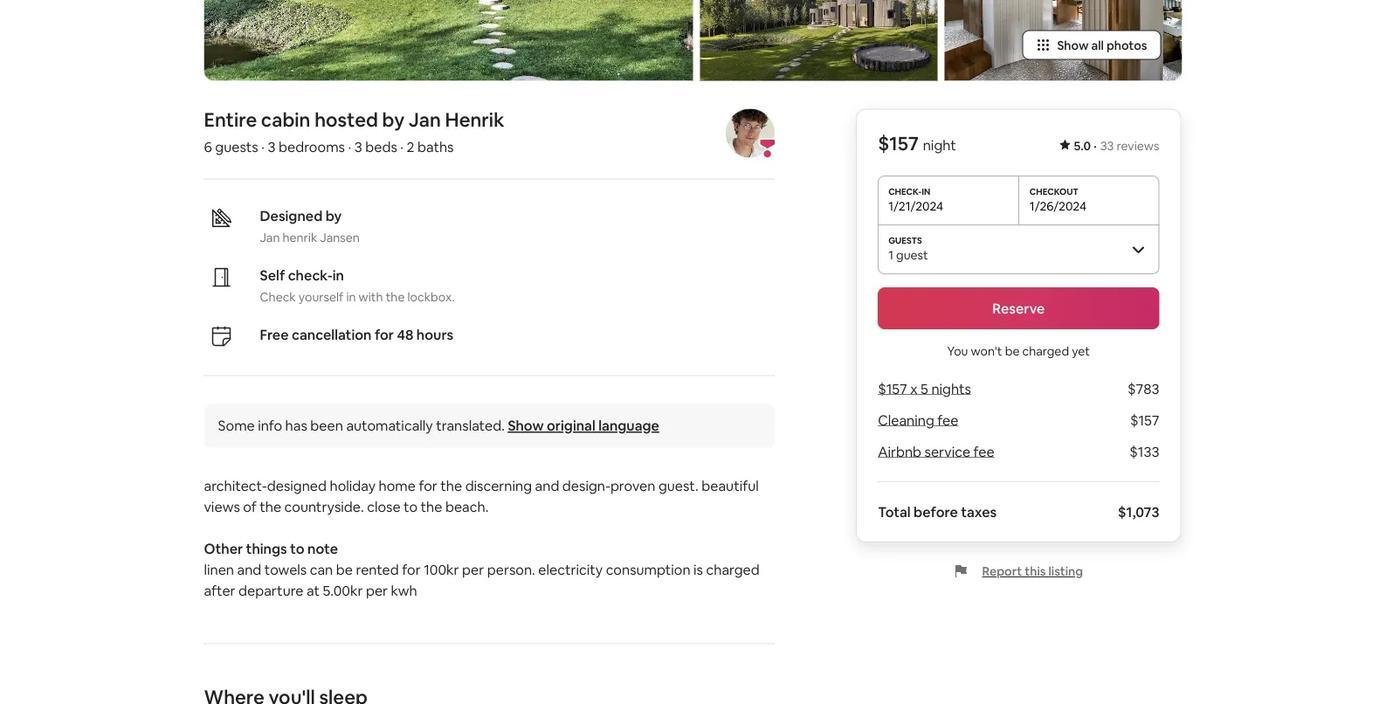 Task type: locate. For each thing, give the bounding box(es) containing it.
1 horizontal spatial fee
[[974, 443, 995, 461]]

1
[[889, 247, 894, 263]]

0 horizontal spatial 3
[[268, 138, 276, 156]]

cleaning fee button
[[878, 411, 959, 429]]

0 horizontal spatial and
[[237, 561, 262, 579]]

to
[[404, 498, 418, 516], [290, 540, 305, 558]]

proven
[[611, 477, 656, 495]]

1 horizontal spatial and
[[535, 477, 560, 495]]

and left design-
[[535, 477, 560, 495]]

3
[[268, 138, 276, 156], [355, 138, 362, 156]]

the up beach.
[[441, 477, 462, 495]]

0 horizontal spatial show
[[508, 417, 544, 435]]

for up kwh
[[402, 561, 421, 579]]

linen
[[204, 561, 234, 579]]

things
[[246, 540, 287, 558]]

to down home
[[404, 498, 418, 516]]

100kr
[[424, 561, 459, 579]]

you won't be charged yet
[[948, 344, 1091, 359]]

· left 33
[[1094, 138, 1097, 153]]

jan henrik
[[409, 108, 505, 132]]

in up yourself
[[333, 267, 344, 285]]

be right the won't at right
[[1006, 344, 1020, 359]]

0 horizontal spatial to
[[290, 540, 305, 558]]

guest
[[897, 247, 929, 263]]

of
[[243, 498, 257, 516]]

been
[[310, 417, 343, 435]]

charged left yet
[[1023, 344, 1070, 359]]

in left with
[[346, 289, 356, 305]]

beach.
[[446, 498, 489, 516]]

1 horizontal spatial by
[[382, 108, 405, 132]]

$1,073
[[1119, 503, 1160, 521]]

and inside architect-designed holiday home for the discerning and design-proven guest. beautiful views of the countryside. close to the beach.
[[535, 477, 560, 495]]

$157 left the x
[[878, 380, 908, 398]]

1 horizontal spatial be
[[1006, 344, 1020, 359]]

show all photos
[[1058, 37, 1148, 53]]

and down things
[[237, 561, 262, 579]]

per down rented
[[366, 582, 388, 600]]

$157 up $133
[[1131, 411, 1160, 429]]

0 vertical spatial fee
[[938, 411, 959, 429]]

0 vertical spatial show
[[1058, 37, 1089, 53]]

33
[[1101, 138, 1115, 153]]

for
[[375, 326, 394, 344], [419, 477, 438, 495], [402, 561, 421, 579]]

0 vertical spatial to
[[404, 498, 418, 516]]

$157
[[878, 131, 919, 156], [878, 380, 908, 398], [1131, 411, 1160, 429]]

0 vertical spatial charged
[[1023, 344, 1070, 359]]

hosted
[[315, 108, 378, 132]]

1/21/2024
[[889, 198, 944, 214]]

be inside other things to note linen and towels can be rented for 100kr per person. electricity consumption is charged after departure at 5.00kr per kwh
[[336, 561, 353, 579]]

0 vertical spatial for
[[375, 326, 394, 344]]

5
[[921, 380, 929, 398]]

for left 48
[[375, 326, 394, 344]]

1 guest
[[889, 247, 929, 263]]

1 horizontal spatial 3
[[355, 138, 362, 156]]

· down hosted
[[348, 138, 351, 156]]

2 vertical spatial $157
[[1131, 411, 1160, 429]]

per
[[462, 561, 484, 579], [366, 582, 388, 600]]

by up jansen
[[326, 207, 342, 225]]

to up towels
[[290, 540, 305, 558]]

0 vertical spatial and
[[535, 477, 560, 495]]

night
[[923, 136, 957, 154]]

with
[[359, 289, 383, 305]]

fee
[[938, 411, 959, 429], [974, 443, 995, 461]]

1 horizontal spatial in
[[346, 289, 356, 305]]

$157 for $157 night
[[878, 131, 919, 156]]

$157 left night
[[878, 131, 919, 156]]

entire cabin hosted by jan henrik 6 guests · 3 bedrooms · 3 beds · 2 baths
[[204, 108, 505, 156]]

architect-designed holiday home for the discerning and design-proven guest. beautiful views of the countryside. close to the beach.
[[204, 477, 762, 516]]

show
[[1058, 37, 1089, 53], [508, 417, 544, 435]]

the right of
[[260, 498, 281, 516]]

1 vertical spatial $157
[[878, 380, 908, 398]]

person.
[[487, 561, 536, 579]]

0 vertical spatial per
[[462, 561, 484, 579]]

1 vertical spatial and
[[237, 561, 262, 579]]

1 3 from the left
[[268, 138, 276, 156]]

show all photos button
[[1023, 30, 1162, 60]]

show left original at the left bottom of the page
[[508, 417, 544, 435]]

1 vertical spatial for
[[419, 477, 438, 495]]

automatically
[[346, 417, 433, 435]]

self check-in check yourself in with the lockbox.
[[260, 267, 455, 305]]

towels
[[265, 561, 307, 579]]

1 vertical spatial be
[[336, 561, 353, 579]]

1 vertical spatial by
[[326, 207, 342, 225]]

0 horizontal spatial be
[[336, 561, 353, 579]]

· right the guests
[[261, 138, 265, 156]]

show left all
[[1058, 37, 1089, 53]]

jan henrik is a superhost. learn more about jan henrik. image
[[726, 109, 775, 158], [726, 109, 775, 158]]

consumption
[[606, 561, 691, 579]]

show inside button
[[1058, 37, 1089, 53]]

3 left beds
[[355, 138, 362, 156]]

0 vertical spatial by
[[382, 108, 405, 132]]

by inside designed by jan henrik jansen
[[326, 207, 342, 225]]

fee up service
[[938, 411, 959, 429]]

for right home
[[419, 477, 438, 495]]

2 vertical spatial for
[[402, 561, 421, 579]]

to inside other things to note linen and towels can be rented for 100kr per person. electricity consumption is charged after departure at 5.00kr per kwh
[[290, 540, 305, 558]]

entire
[[204, 108, 257, 132]]

translated.
[[436, 417, 505, 435]]

1 vertical spatial per
[[366, 582, 388, 600]]

0 horizontal spatial by
[[326, 207, 342, 225]]

0 horizontal spatial in
[[333, 267, 344, 285]]

the right with
[[386, 289, 405, 305]]

service
[[925, 443, 971, 461]]

1 vertical spatial charged
[[707, 561, 760, 579]]

by
[[382, 108, 405, 132], [326, 207, 342, 225]]

modern fairytale holiday home image 3 image
[[700, 0, 938, 81]]

other things to note linen and towels can be rented for 100kr per person. electricity consumption is charged after departure at 5.00kr per kwh
[[204, 540, 763, 600]]

the left beach.
[[421, 498, 443, 516]]

· left 2
[[401, 138, 404, 156]]

0 horizontal spatial per
[[366, 582, 388, 600]]

fee right service
[[974, 443, 995, 461]]

architect-
[[204, 477, 267, 495]]

1 vertical spatial to
[[290, 540, 305, 558]]

charged inside other things to note linen and towels can be rented for 100kr per person. electricity consumption is charged after departure at 5.00kr per kwh
[[707, 561, 760, 579]]

3 down cabin
[[268, 138, 276, 156]]

be up 5.00kr
[[336, 561, 353, 579]]

all
[[1092, 37, 1105, 53]]

$157 for $157 x 5 nights
[[878, 380, 908, 398]]

0 horizontal spatial fee
[[938, 411, 959, 429]]

airbnb service fee button
[[878, 443, 995, 461]]

1 horizontal spatial to
[[404, 498, 418, 516]]

1 vertical spatial fee
[[974, 443, 995, 461]]

$157 night
[[878, 131, 957, 156]]

charged right is
[[707, 561, 760, 579]]

design-
[[563, 477, 611, 495]]

0 horizontal spatial charged
[[707, 561, 760, 579]]

taxes
[[961, 503, 997, 521]]

other
[[204, 540, 243, 558]]

cancellation
[[292, 326, 372, 344]]

countryside.
[[285, 498, 364, 516]]

in
[[333, 267, 344, 285], [346, 289, 356, 305]]

1 vertical spatial in
[[346, 289, 356, 305]]

0 vertical spatial $157
[[878, 131, 919, 156]]

per right 100kr
[[462, 561, 484, 579]]

for inside other things to note linen and towels can be rented for 100kr per person. electricity consumption is charged after departure at 5.00kr per kwh
[[402, 561, 421, 579]]

by up beds
[[382, 108, 405, 132]]

reserve button
[[878, 288, 1160, 330]]

cabin
[[261, 108, 311, 132]]

·
[[1094, 138, 1097, 153], [261, 138, 265, 156], [348, 138, 351, 156], [401, 138, 404, 156]]

1 horizontal spatial show
[[1058, 37, 1089, 53]]

jan
[[260, 229, 280, 245]]

yet
[[1072, 344, 1091, 359]]



Task type: vqa. For each thing, say whether or not it's contained in the screenshot.
BEACHFRONT in the group
no



Task type: describe. For each thing, give the bounding box(es) containing it.
kwh
[[391, 582, 418, 600]]

some info has been automatically translated. show original language
[[218, 417, 660, 435]]

before
[[914, 503, 958, 521]]

designed
[[267, 477, 327, 495]]

guest.
[[659, 477, 699, 495]]

info
[[258, 417, 282, 435]]

henrik
[[283, 229, 317, 245]]

lockbox.
[[408, 289, 455, 305]]

x
[[911, 380, 918, 398]]

0 vertical spatial in
[[333, 267, 344, 285]]

bedrooms
[[279, 138, 345, 156]]

5.00kr
[[323, 582, 363, 600]]

after
[[204, 582, 236, 600]]

total
[[878, 503, 911, 521]]

2 3 from the left
[[355, 138, 362, 156]]

can
[[310, 561, 333, 579]]

yourself
[[299, 289, 344, 305]]

is
[[694, 561, 703, 579]]

designed
[[260, 207, 323, 225]]

guests
[[215, 138, 258, 156]]

and inside other things to note linen and towels can be rented for 100kr per person. electricity consumption is charged after departure at 5.00kr per kwh
[[237, 561, 262, 579]]

$157 x 5 nights button
[[878, 380, 972, 398]]

check
[[260, 289, 296, 305]]

reviews
[[1117, 138, 1160, 153]]

has
[[285, 417, 307, 435]]

5.0
[[1074, 138, 1092, 153]]

by inside the entire cabin hosted by jan henrik 6 guests · 3 bedrooms · 3 beds · 2 baths
[[382, 108, 405, 132]]

nights
[[932, 380, 972, 398]]

holiday
[[330, 477, 376, 495]]

beds
[[365, 138, 397, 156]]

reserve
[[993, 299, 1046, 317]]

departure
[[239, 582, 304, 600]]

listing
[[1049, 564, 1084, 579]]

jansen
[[320, 229, 360, 245]]

$157 for $157
[[1131, 411, 1160, 429]]

free cancellation for 48 hours
[[260, 326, 454, 344]]

1/26/2024
[[1030, 198, 1087, 214]]

6
[[204, 138, 212, 156]]

1 horizontal spatial charged
[[1023, 344, 1070, 359]]

rented
[[356, 561, 399, 579]]

1 horizontal spatial per
[[462, 561, 484, 579]]

report
[[983, 564, 1023, 579]]

airbnb service fee
[[878, 443, 995, 461]]

report this listing
[[983, 564, 1084, 579]]

1 vertical spatial show
[[508, 417, 544, 435]]

modern fairytale holiday home image 1 image
[[204, 0, 693, 81]]

show original language button
[[508, 417, 660, 435]]

report this listing button
[[955, 564, 1084, 579]]

original
[[547, 417, 596, 435]]

for inside architect-designed holiday home for the discerning and design-proven guest. beautiful views of the countryside. close to the beach.
[[419, 477, 438, 495]]

designed by jan henrik jansen
[[260, 207, 360, 245]]

$783
[[1128, 380, 1160, 398]]

you
[[948, 344, 969, 359]]

modern fairytale holiday home image 5 image
[[945, 0, 1183, 81]]

$133
[[1130, 443, 1160, 461]]

close
[[367, 498, 401, 516]]

cleaning fee
[[878, 411, 959, 429]]

airbnb
[[878, 443, 922, 461]]

electricity
[[539, 561, 603, 579]]

hours
[[417, 326, 454, 344]]

$157 x 5 nights
[[878, 380, 972, 398]]

beautiful
[[702, 477, 759, 495]]

won't
[[971, 344, 1003, 359]]

discerning
[[465, 477, 532, 495]]

1 guest button
[[878, 225, 1160, 274]]

0 vertical spatial be
[[1006, 344, 1020, 359]]

2
[[407, 138, 415, 156]]

home
[[379, 477, 416, 495]]

total before taxes
[[878, 503, 997, 521]]

5.0 · 33 reviews
[[1074, 138, 1160, 153]]

photos
[[1107, 37, 1148, 53]]

note
[[308, 540, 338, 558]]

to inside architect-designed holiday home for the discerning and design-proven guest. beautiful views of the countryside. close to the beach.
[[404, 498, 418, 516]]

self
[[260, 267, 285, 285]]

the inside self check-in check yourself in with the lockbox.
[[386, 289, 405, 305]]

language
[[599, 417, 660, 435]]

views
[[204, 498, 240, 516]]

check-
[[288, 267, 333, 285]]



